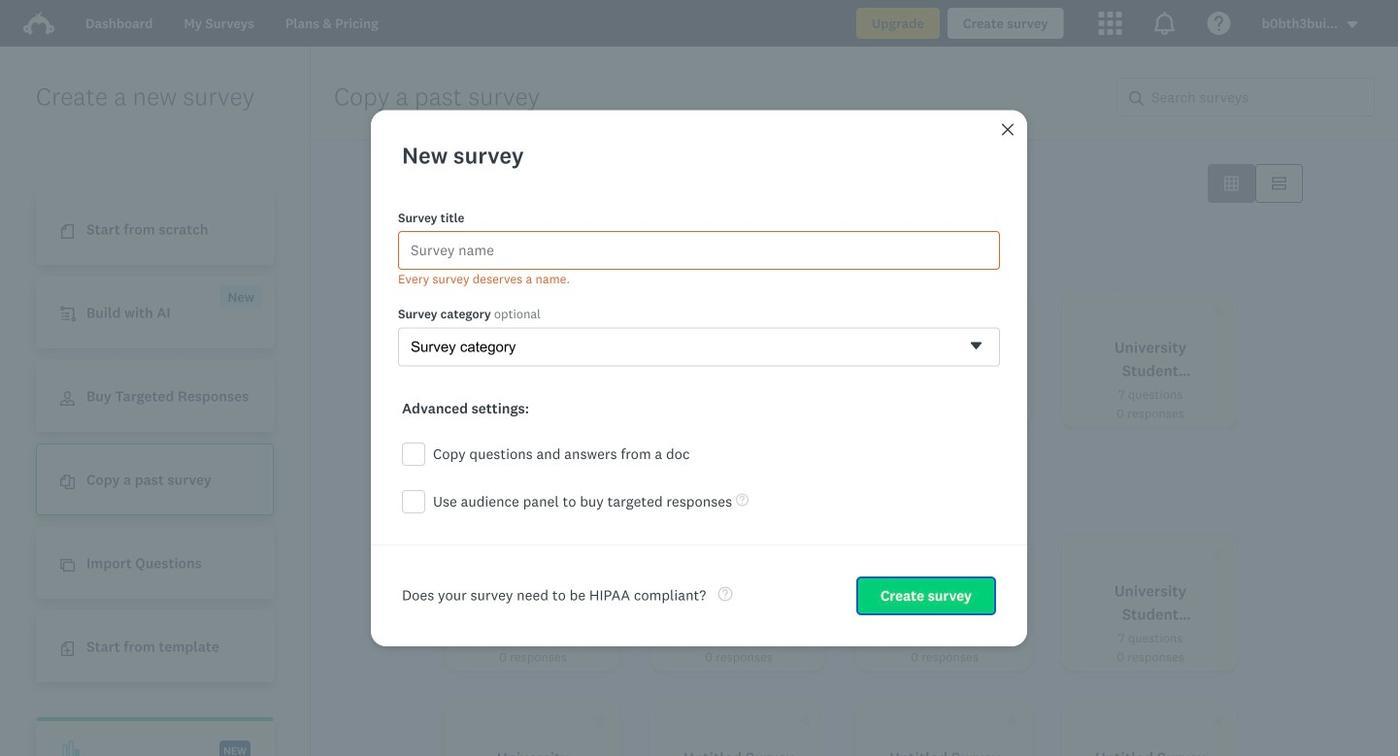 Task type: describe. For each thing, give the bounding box(es) containing it.
notification center icon image
[[1153, 12, 1177, 35]]

user image
[[60, 392, 75, 406]]

Survey name field
[[398, 231, 1000, 270]]

0 horizontal spatial help image
[[718, 587, 733, 602]]

documentclone image
[[60, 475, 75, 490]]

1 brand logo image from the top
[[23, 8, 54, 39]]

textboxmultiple image
[[1272, 176, 1287, 191]]



Task type: locate. For each thing, give the bounding box(es) containing it.
dialog
[[371, 110, 1028, 647]]

clone image
[[60, 559, 75, 573]]

grid image
[[1225, 176, 1239, 191]]

1 vertical spatial help image
[[718, 587, 733, 602]]

starfilled image
[[593, 547, 608, 561], [799, 547, 814, 561], [1211, 547, 1226, 561], [1211, 714, 1226, 728]]

help icon image
[[1208, 12, 1231, 35]]

0 vertical spatial help image
[[736, 494, 749, 507]]

brand logo image
[[23, 8, 54, 39], [23, 12, 54, 35]]

help image
[[736, 494, 749, 507], [718, 587, 733, 602]]

dropdown arrow icon image
[[1346, 18, 1360, 32], [1348, 21, 1358, 28]]

Search surveys field
[[1144, 79, 1374, 116]]

search image
[[1130, 91, 1144, 106]]

1 horizontal spatial help image
[[736, 494, 749, 507]]

close image
[[1000, 122, 1016, 137], [1002, 124, 1014, 135]]

2 brand logo image from the top
[[23, 12, 54, 35]]

document image
[[60, 225, 75, 239]]

products icon image
[[1099, 12, 1122, 35], [1099, 12, 1122, 35]]

starfilled image
[[1211, 303, 1226, 318], [1005, 547, 1020, 561], [593, 714, 608, 728], [799, 714, 814, 728], [1005, 714, 1020, 728]]

documentplus image
[[60, 642, 75, 657]]



Task type: vqa. For each thing, say whether or not it's contained in the screenshot.
DROPDOWN ARROW ICON
yes



